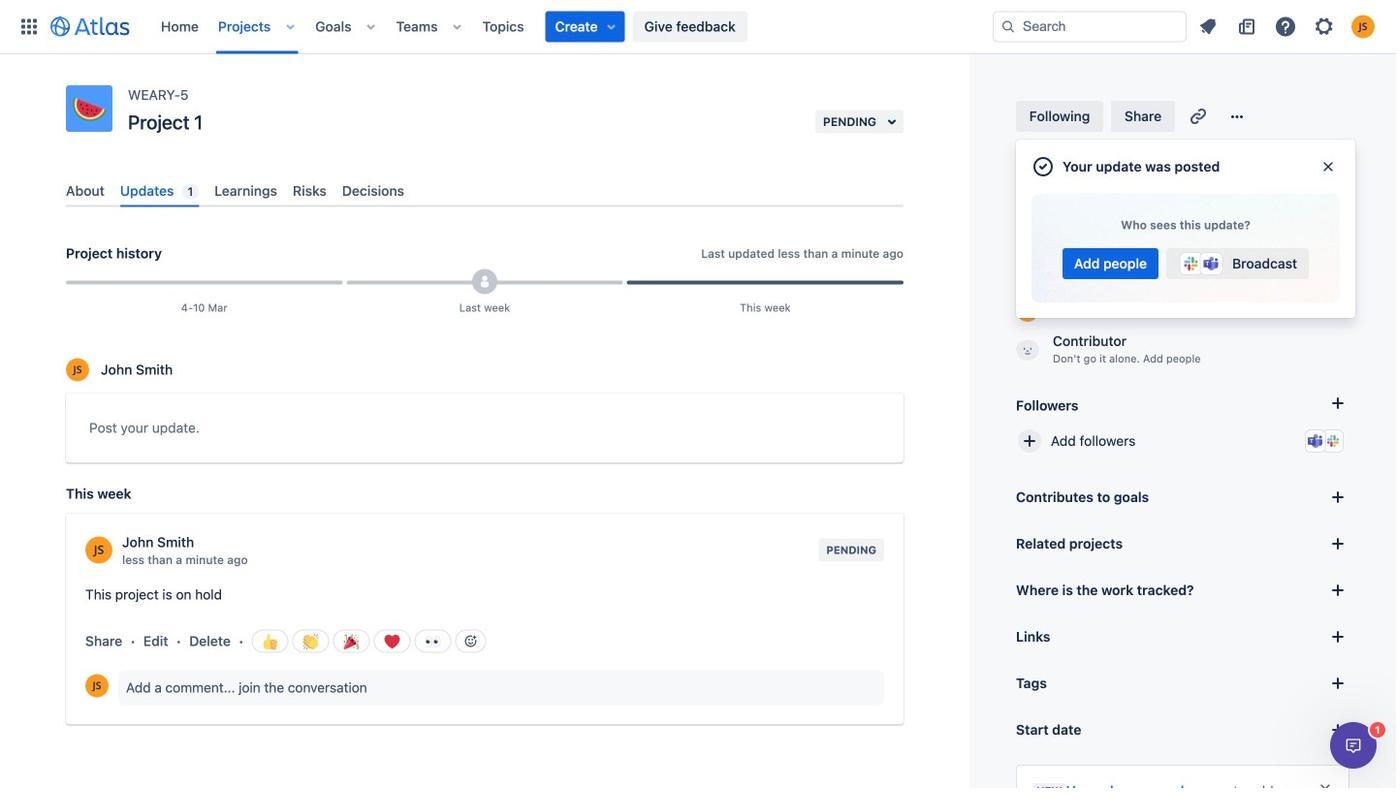 Task type: vqa. For each thing, say whether or not it's contained in the screenshot.
first confluence image from the top of the page heading
no



Task type: locate. For each thing, give the bounding box(es) containing it.
:clap: image
[[303, 634, 319, 650], [303, 634, 319, 650]]

:tada: image
[[344, 634, 359, 650], [344, 634, 359, 650]]

settings image
[[1314, 15, 1337, 38]]

None search field
[[993, 11, 1187, 42]]

search image
[[1001, 19, 1017, 34]]

account image
[[1352, 15, 1376, 38]]

your update was posted image
[[1032, 155, 1056, 179]]

:heart: image
[[385, 634, 400, 650]]

add a follower image
[[1327, 392, 1350, 415]]

msteams logo showing  channels are connected to this project image
[[1309, 434, 1324, 449]]

close banner image
[[1318, 782, 1334, 789]]

add reaction image
[[463, 634, 479, 650]]

add work tracking links image
[[1327, 579, 1350, 602]]

tab list
[[58, 175, 912, 207]]

:eyes: image
[[425, 634, 441, 650]]

dialog
[[1331, 723, 1378, 769]]

banner
[[0, 0, 1397, 54]]

help image
[[1275, 15, 1298, 38]]

:thumbsup: image
[[262, 634, 278, 650], [262, 634, 278, 650]]

Search field
[[993, 11, 1187, 42]]

notifications image
[[1197, 15, 1220, 38]]



Task type: describe. For each thing, give the bounding box(es) containing it.
:eyes: image
[[425, 634, 441, 650]]

add related project image
[[1327, 533, 1350, 556]]

:heart: image
[[385, 634, 400, 650]]

Main content area, start typing to enter text. text field
[[89, 417, 881, 447]]

added new contributor image
[[477, 274, 493, 290]]

add goals image
[[1327, 486, 1350, 509]]

switch to... image
[[17, 15, 41, 38]]

top element
[[12, 0, 993, 54]]

slack logo showing nan channels are connected to this project image
[[1326, 434, 1342, 449]]

add follower image
[[1019, 430, 1042, 453]]

set start date image
[[1327, 719, 1350, 742]]

close dialog image
[[1321, 159, 1337, 175]]

add link image
[[1327, 626, 1350, 649]]

add tag image
[[1327, 672, 1350, 696]]



